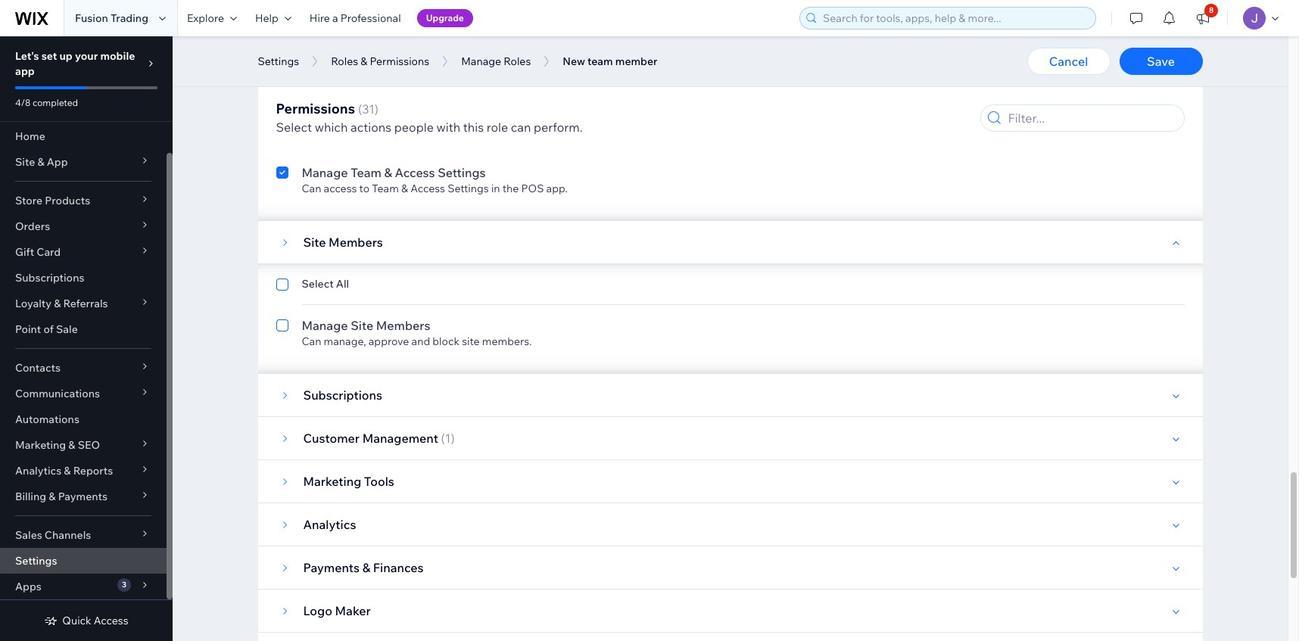 Task type: describe. For each thing, give the bounding box(es) containing it.
permissions ( 31 ) select which actions people with this role can perform.
[[276, 100, 583, 135]]

manage team & access settings can access to team & access settings in the pos app.
[[302, 165, 568, 195]]

manage receipts settings can access receipt settings in the pos app.
[[302, 56, 520, 86]]

to
[[359, 182, 370, 195]]

manage for roles
[[461, 55, 502, 68]]

pos inside manage team & access settings can access to team & access settings in the pos app.
[[522, 182, 544, 195]]

actions
[[351, 120, 392, 135]]

new team member button
[[555, 50, 665, 73]]

access inside manage receipts settings can access receipt settings in the pos app.
[[324, 73, 357, 86]]

point of sale
[[15, 323, 78, 336]]

analytics & reports
[[15, 464, 113, 478]]

hire
[[310, 11, 330, 25]]

cancel
[[1050, 54, 1089, 69]]

explore
[[187, 11, 224, 25]]

mobile
[[100, 49, 135, 63]]

& for payments & finances
[[363, 561, 371, 576]]

1 horizontal spatial (
[[441, 431, 445, 446]]

quick access
[[62, 614, 129, 628]]

let's set up your mobile app
[[15, 49, 135, 78]]

1 horizontal spatial payments
[[303, 561, 360, 576]]

new team member
[[563, 55, 658, 68]]

contacts
[[15, 361, 61, 375]]

permissions inside "button"
[[370, 55, 430, 68]]

app. inside manage team & access settings can access to team & access settings in the pos app.
[[547, 182, 568, 195]]

roles inside 'button'
[[504, 55, 531, 68]]

upgrade button
[[417, 9, 473, 27]]

2 vertical spatial management
[[363, 431, 439, 446]]

members inside manage site members can manage, approve and block site members.
[[376, 318, 431, 333]]

1 vertical spatial select
[[302, 277, 334, 291]]

let's
[[15, 49, 39, 63]]

customer
[[303, 431, 360, 446]]

access inside "sidebar" element
[[94, 614, 129, 628]]

roles & permissions button
[[324, 50, 437, 73]]

select all
[[302, 277, 349, 291]]

settings inside "sidebar" element
[[15, 554, 57, 568]]

roles & permissions
[[331, 55, 430, 68]]

analytics & reports button
[[0, 458, 167, 484]]

site for site members
[[303, 235, 326, 250]]

31
[[362, 101, 375, 117]]

app
[[47, 155, 68, 169]]

products
[[45, 194, 90, 208]]

manage for site
[[302, 318, 348, 333]]

a
[[333, 11, 338, 25]]

store products
[[15, 194, 90, 208]]

can inside manage team & access settings can access to team & access settings in the pos app.
[[302, 182, 321, 195]]

loyalty & referrals
[[15, 297, 108, 311]]

point
[[15, 323, 41, 336]]

pos inside manage cash management settings can access cash management settings in the pos app.
[[529, 127, 552, 141]]

block
[[433, 335, 460, 348]]

subscriptions link
[[0, 265, 167, 291]]

& for analytics & reports
[[64, 464, 71, 478]]

the inside manage receipts settings can access receipt settings in the pos app.
[[455, 73, 471, 86]]

sales
[[15, 529, 42, 542]]

role
[[487, 120, 508, 135]]

store products button
[[0, 188, 167, 214]]

sales channels
[[15, 529, 91, 542]]

site for site & app
[[15, 155, 35, 169]]

) inside "permissions ( 31 ) select which actions people with this role can perform."
[[375, 101, 379, 117]]

cancel button
[[1027, 48, 1111, 75]]

select inside "permissions ( 31 ) select which actions people with this role can perform."
[[276, 120, 312, 135]]

orders button
[[0, 214, 167, 239]]

quick access button
[[44, 614, 129, 628]]

gift card button
[[0, 239, 167, 265]]

loyalty & referrals button
[[0, 291, 167, 317]]

and
[[412, 335, 430, 348]]

gift
[[15, 245, 34, 259]]

1
[[445, 431, 451, 446]]

hire a professional link
[[301, 0, 410, 36]]

with
[[437, 120, 461, 135]]

logo maker
[[303, 604, 371, 619]]

analytics for analytics & reports
[[15, 464, 61, 478]]

referrals
[[63, 297, 108, 311]]

access inside manage team & access settings can access to team & access settings in the pos app.
[[324, 182, 357, 195]]

manage for receipts
[[302, 56, 348, 71]]

completed
[[33, 97, 78, 108]]

tools
[[364, 474, 395, 489]]

site & app button
[[0, 149, 167, 175]]

maker
[[335, 604, 371, 619]]

0 vertical spatial cash
[[351, 111, 380, 126]]

the inside manage team & access settings can access to team & access settings in the pos app.
[[503, 182, 519, 195]]

marketing for marketing & seo
[[15, 439, 66, 452]]

quick
[[62, 614, 91, 628]]

professional
[[341, 11, 401, 25]]

billing & payments
[[15, 490, 108, 504]]

& down actions
[[384, 165, 392, 180]]

4/8
[[15, 97, 30, 108]]

receipt
[[359, 73, 397, 86]]

store
[[15, 194, 42, 208]]

orders
[[15, 220, 50, 233]]

help button
[[246, 0, 301, 36]]

of
[[44, 323, 54, 336]]

can inside manage cash management settings can access cash management settings in the pos app.
[[302, 127, 321, 141]]

0 vertical spatial members
[[329, 235, 383, 250]]

manage cash management settings can access cash management settings in the pos app.
[[302, 111, 575, 141]]

can
[[511, 120, 531, 135]]

your
[[75, 49, 98, 63]]

loyalty
[[15, 297, 52, 311]]

3
[[122, 580, 126, 590]]



Task type: vqa. For each thing, say whether or not it's contained in the screenshot.
4.3 (540)'s available
no



Task type: locate. For each thing, give the bounding box(es) containing it.
payments up logo maker
[[303, 561, 360, 576]]

finances
[[373, 561, 424, 576]]

in inside manage team & access settings can access to team & access settings in the pos app.
[[491, 182, 500, 195]]

in inside manage cash management settings can access cash management settings in the pos app.
[[499, 127, 508, 141]]

access inside manage cash management settings can access cash management settings in the pos app.
[[324, 127, 357, 141]]

can left actions
[[302, 127, 321, 141]]

app. right "can"
[[554, 127, 575, 141]]

marketing down automations
[[15, 439, 66, 452]]

manage site members can manage, approve and block site members.
[[302, 318, 532, 348]]

in inside manage receipts settings can access receipt settings in the pos app.
[[443, 73, 452, 86]]

manage for cash
[[302, 111, 348, 126]]

home
[[15, 130, 45, 143]]

1 horizontal spatial subscriptions
[[303, 388, 383, 403]]

automations link
[[0, 407, 167, 432]]

gift card
[[15, 245, 61, 259]]

site up select all
[[303, 235, 326, 250]]

management left 1
[[363, 431, 439, 446]]

0 vertical spatial payments
[[58, 490, 108, 504]]

analytics up billing
[[15, 464, 61, 478]]

can
[[302, 73, 321, 86], [302, 127, 321, 141], [302, 182, 321, 195], [302, 335, 321, 348]]

pos down "can"
[[522, 182, 544, 195]]

2 can from the top
[[302, 127, 321, 141]]

0 vertical spatial permissions
[[370, 55, 430, 68]]

team
[[588, 55, 613, 68]]

& left seo
[[68, 439, 75, 452]]

payments inside billing & payments 'dropdown button'
[[58, 490, 108, 504]]

settings button
[[250, 50, 307, 73]]

site
[[462, 335, 480, 348]]

permissions up which on the top left of the page
[[276, 100, 355, 117]]

None checkbox
[[276, 55, 288, 86], [276, 109, 288, 141], [276, 164, 288, 195], [276, 317, 288, 348], [276, 55, 288, 86], [276, 109, 288, 141], [276, 164, 288, 195], [276, 317, 288, 348]]

pos
[[473, 73, 496, 86], [529, 127, 552, 141], [522, 182, 544, 195]]

0 vertical spatial select
[[276, 120, 312, 135]]

site inside popup button
[[15, 155, 35, 169]]

roles down a
[[331, 55, 358, 68]]

0 vertical spatial pos
[[473, 73, 496, 86]]

approve
[[369, 335, 409, 348]]

roles left the new
[[504, 55, 531, 68]]

subscriptions up customer
[[303, 388, 383, 403]]

management down manage receipts settings can access receipt settings in the pos app.
[[382, 111, 458, 126]]

2 vertical spatial access
[[94, 614, 129, 628]]

sidebar element
[[0, 36, 173, 642]]

site
[[15, 155, 35, 169], [303, 235, 326, 250], [351, 318, 374, 333]]

settings link
[[0, 548, 167, 574]]

0 vertical spatial marketing
[[15, 439, 66, 452]]

can left to
[[302, 182, 321, 195]]

new
[[563, 55, 585, 68]]

2 access from the top
[[324, 127, 357, 141]]

site members
[[303, 235, 383, 250]]

help
[[255, 11, 279, 25]]

& for loyalty & referrals
[[54, 297, 61, 311]]

Search for tools, apps, help & more... field
[[819, 8, 1091, 29]]

0 vertical spatial team
[[351, 165, 382, 180]]

1 vertical spatial members
[[376, 318, 431, 333]]

save
[[1148, 54, 1175, 69]]

4/8 completed
[[15, 97, 78, 108]]

app. down manage roles
[[498, 73, 520, 86]]

& left reports
[[64, 464, 71, 478]]

communications button
[[0, 381, 167, 407]]

& left finances
[[363, 561, 371, 576]]

automations
[[15, 413, 79, 426]]

manage inside manage team & access settings can access to team & access settings in the pos app.
[[302, 165, 348, 180]]

analytics for analytics
[[303, 517, 356, 532]]

2 vertical spatial pos
[[522, 182, 544, 195]]

manage down the upgrade button
[[461, 55, 502, 68]]

1 horizontal spatial roles
[[504, 55, 531, 68]]

8
[[1210, 5, 1214, 15]]

permissions inside "permissions ( 31 ) select which actions people with this role can perform."
[[276, 100, 355, 117]]

& for billing & payments
[[49, 490, 56, 504]]

& inside popup button
[[37, 155, 44, 169]]

0 vertical spatial (
[[358, 101, 362, 117]]

logo
[[303, 604, 332, 619]]

0 horizontal spatial (
[[358, 101, 362, 117]]

1 vertical spatial )
[[451, 431, 455, 446]]

0 horizontal spatial site
[[15, 155, 35, 169]]

manage up the manage,
[[302, 318, 348, 333]]

members up approve
[[376, 318, 431, 333]]

0 horizontal spatial )
[[375, 101, 379, 117]]

1 vertical spatial payments
[[303, 561, 360, 576]]

management up manage team & access settings can access to team & access settings in the pos app.
[[387, 127, 453, 141]]

1 vertical spatial subscriptions
[[303, 388, 383, 403]]

2 vertical spatial the
[[503, 182, 519, 195]]

& inside dropdown button
[[68, 439, 75, 452]]

0 vertical spatial analytics
[[15, 464, 61, 478]]

settings inside button
[[258, 55, 299, 68]]

people
[[394, 120, 434, 135]]

manage inside manage cash management settings can access cash management settings in the pos app.
[[302, 111, 348, 126]]

manage inside manage site members can manage, approve and block site members.
[[302, 318, 348, 333]]

select
[[276, 120, 312, 135], [302, 277, 334, 291]]

1 roles from the left
[[331, 55, 358, 68]]

0 horizontal spatial roles
[[331, 55, 358, 68]]

fusion trading
[[75, 11, 148, 25]]

& right the loyalty
[[54, 297, 61, 311]]

1 vertical spatial access
[[411, 182, 445, 195]]

0 horizontal spatial payments
[[58, 490, 108, 504]]

1 vertical spatial (
[[441, 431, 445, 446]]

2 vertical spatial app.
[[547, 182, 568, 195]]

1 access from the top
[[324, 73, 357, 86]]

permissions up receipt
[[370, 55, 430, 68]]

pos down manage roles
[[473, 73, 496, 86]]

select left all
[[302, 277, 334, 291]]

&
[[361, 55, 368, 68], [37, 155, 44, 169], [384, 165, 392, 180], [401, 182, 408, 195], [54, 297, 61, 311], [68, 439, 75, 452], [64, 464, 71, 478], [49, 490, 56, 504], [363, 561, 371, 576]]

the down "can"
[[503, 182, 519, 195]]

1 vertical spatial permissions
[[276, 100, 355, 117]]

0 vertical spatial management
[[382, 111, 458, 126]]

the inside manage cash management settings can access cash management settings in the pos app.
[[510, 127, 527, 141]]

marketing & seo button
[[0, 432, 167, 458]]

roles
[[331, 55, 358, 68], [504, 55, 531, 68]]

manage inside manage receipts settings can access receipt settings in the pos app.
[[302, 56, 348, 71]]

management
[[382, 111, 458, 126], [387, 127, 453, 141], [363, 431, 439, 446]]

3 access from the top
[[324, 182, 357, 195]]

8 button
[[1187, 0, 1220, 36]]

manage,
[[324, 335, 366, 348]]

1 vertical spatial marketing
[[303, 474, 362, 489]]

seo
[[78, 439, 100, 452]]

4 can from the top
[[302, 335, 321, 348]]

communications
[[15, 387, 100, 401]]

app. inside manage cash management settings can access cash management settings in the pos app.
[[554, 127, 575, 141]]

trading
[[111, 11, 148, 25]]

1 vertical spatial site
[[303, 235, 326, 250]]

marketing tools
[[303, 474, 395, 489]]

marketing down customer
[[303, 474, 362, 489]]

members
[[329, 235, 383, 250], [376, 318, 431, 333]]

team
[[351, 165, 382, 180], [372, 182, 399, 195]]

billing
[[15, 490, 46, 504]]

the right role at the top of page
[[510, 127, 527, 141]]

subscriptions down the card at the left of page
[[15, 271, 84, 285]]

0 vertical spatial access
[[395, 165, 435, 180]]

analytics down marketing tools
[[303, 517, 356, 532]]

1 horizontal spatial analytics
[[303, 517, 356, 532]]

1 horizontal spatial )
[[451, 431, 455, 446]]

manage roles button
[[454, 50, 539, 73]]

1 vertical spatial in
[[499, 127, 508, 141]]

subscriptions inside "sidebar" element
[[15, 271, 84, 285]]

manage roles
[[461, 55, 531, 68]]

0 horizontal spatial analytics
[[15, 464, 61, 478]]

site down home
[[15, 155, 35, 169]]

marketing
[[15, 439, 66, 452], [303, 474, 362, 489]]

the
[[455, 73, 471, 86], [510, 127, 527, 141], [503, 182, 519, 195]]

members.
[[482, 335, 532, 348]]

marketing & seo
[[15, 439, 100, 452]]

2 vertical spatial in
[[491, 182, 500, 195]]

upgrade
[[426, 12, 464, 23]]

this
[[463, 120, 484, 135]]

1 vertical spatial the
[[510, 127, 527, 141]]

app. inside manage receipts settings can access receipt settings in the pos app.
[[498, 73, 520, 86]]

can left the manage,
[[302, 335, 321, 348]]

2 vertical spatial site
[[351, 318, 374, 333]]

0 vertical spatial access
[[324, 73, 357, 86]]

0 horizontal spatial marketing
[[15, 439, 66, 452]]

fusion
[[75, 11, 108, 25]]

payments down analytics & reports dropdown button
[[58, 490, 108, 504]]

billing & payments button
[[0, 484, 167, 510]]

receipts
[[351, 56, 400, 71]]

app
[[15, 64, 35, 78]]

analytics inside dropdown button
[[15, 464, 61, 478]]

1 vertical spatial management
[[387, 127, 453, 141]]

can inside manage receipts settings can access receipt settings in the pos app.
[[302, 73, 321, 86]]

manage
[[461, 55, 502, 68], [302, 56, 348, 71], [302, 111, 348, 126], [302, 165, 348, 180], [302, 318, 348, 333]]

1 horizontal spatial permissions
[[370, 55, 430, 68]]

manage down hire
[[302, 56, 348, 71]]

cash down 31
[[359, 127, 384, 141]]

& for marketing & seo
[[68, 439, 75, 452]]

& right billing
[[49, 490, 56, 504]]

0 horizontal spatial permissions
[[276, 100, 355, 117]]

settings
[[258, 55, 299, 68], [403, 56, 451, 71], [400, 73, 441, 86], [461, 111, 509, 126], [455, 127, 497, 141], [438, 165, 486, 180], [448, 182, 489, 195], [15, 554, 57, 568]]

& right to
[[401, 182, 408, 195]]

1 vertical spatial team
[[372, 182, 399, 195]]

0 vertical spatial subscriptions
[[15, 271, 84, 285]]

manage for team
[[302, 165, 348, 180]]

payments
[[58, 490, 108, 504], [303, 561, 360, 576]]

manage left 31
[[302, 111, 348, 126]]

0 vertical spatial in
[[443, 73, 452, 86]]

1 vertical spatial access
[[324, 127, 357, 141]]

None checkbox
[[276, 277, 288, 295]]

contacts button
[[0, 355, 167, 381]]

apps
[[15, 580, 41, 594]]

(
[[358, 101, 362, 117], [441, 431, 445, 446]]

0 vertical spatial )
[[375, 101, 379, 117]]

1 horizontal spatial site
[[303, 235, 326, 250]]

1 vertical spatial analytics
[[303, 517, 356, 532]]

payments & finances
[[303, 561, 424, 576]]

& for roles & permissions
[[361, 55, 368, 68]]

site inside manage site members can manage, approve and block site members.
[[351, 318, 374, 333]]

all
[[336, 277, 349, 291]]

0 vertical spatial site
[[15, 155, 35, 169]]

& inside 'dropdown button'
[[49, 490, 56, 504]]

sale
[[56, 323, 78, 336]]

& left app
[[37, 155, 44, 169]]

marketing inside dropdown button
[[15, 439, 66, 452]]

reports
[[73, 464, 113, 478]]

select left which on the top left of the page
[[276, 120, 312, 135]]

team up to
[[351, 165, 382, 180]]

site & app
[[15, 155, 68, 169]]

Filter... field
[[1004, 105, 1180, 131]]

2 vertical spatial access
[[324, 182, 357, 195]]

members up all
[[329, 235, 383, 250]]

marketing for marketing tools
[[303, 474, 362, 489]]

roles inside "button"
[[331, 55, 358, 68]]

0 horizontal spatial subscriptions
[[15, 271, 84, 285]]

which
[[315, 120, 348, 135]]

1 vertical spatial app.
[[554, 127, 575, 141]]

pos inside manage receipts settings can access receipt settings in the pos app.
[[473, 73, 496, 86]]

up
[[59, 49, 73, 63]]

in down role at the top of page
[[491, 182, 500, 195]]

( inside "permissions ( 31 ) select which actions people with this role can perform."
[[358, 101, 362, 117]]

0 vertical spatial app.
[[498, 73, 520, 86]]

in up "permissions ( 31 ) select which actions people with this role can perform." at the left of the page
[[443, 73, 452, 86]]

app. down perform.
[[547, 182, 568, 195]]

team right to
[[372, 182, 399, 195]]

customer management ( 1 )
[[303, 431, 455, 446]]

card
[[37, 245, 61, 259]]

can inside manage site members can manage, approve and block site members.
[[302, 335, 321, 348]]

1 vertical spatial pos
[[529, 127, 552, 141]]

cash right which on the top left of the page
[[351, 111, 380, 126]]

2 roles from the left
[[504, 55, 531, 68]]

manage down which on the top left of the page
[[302, 165, 348, 180]]

3 can from the top
[[302, 182, 321, 195]]

member
[[616, 55, 658, 68]]

the down manage roles
[[455, 73, 471, 86]]

& up receipt
[[361, 55, 368, 68]]

in left "can"
[[499, 127, 508, 141]]

2 horizontal spatial site
[[351, 318, 374, 333]]

pos right role at the top of page
[[529, 127, 552, 141]]

1 can from the top
[[302, 73, 321, 86]]

manage inside 'button'
[[461, 55, 502, 68]]

save button
[[1120, 48, 1203, 75]]

1 vertical spatial cash
[[359, 127, 384, 141]]

can up which on the top left of the page
[[302, 73, 321, 86]]

access
[[324, 73, 357, 86], [324, 127, 357, 141], [324, 182, 357, 195]]

1 horizontal spatial marketing
[[303, 474, 362, 489]]

& for site & app
[[37, 155, 44, 169]]

& inside "button"
[[361, 55, 368, 68]]

0 vertical spatial the
[[455, 73, 471, 86]]

site up the manage,
[[351, 318, 374, 333]]



